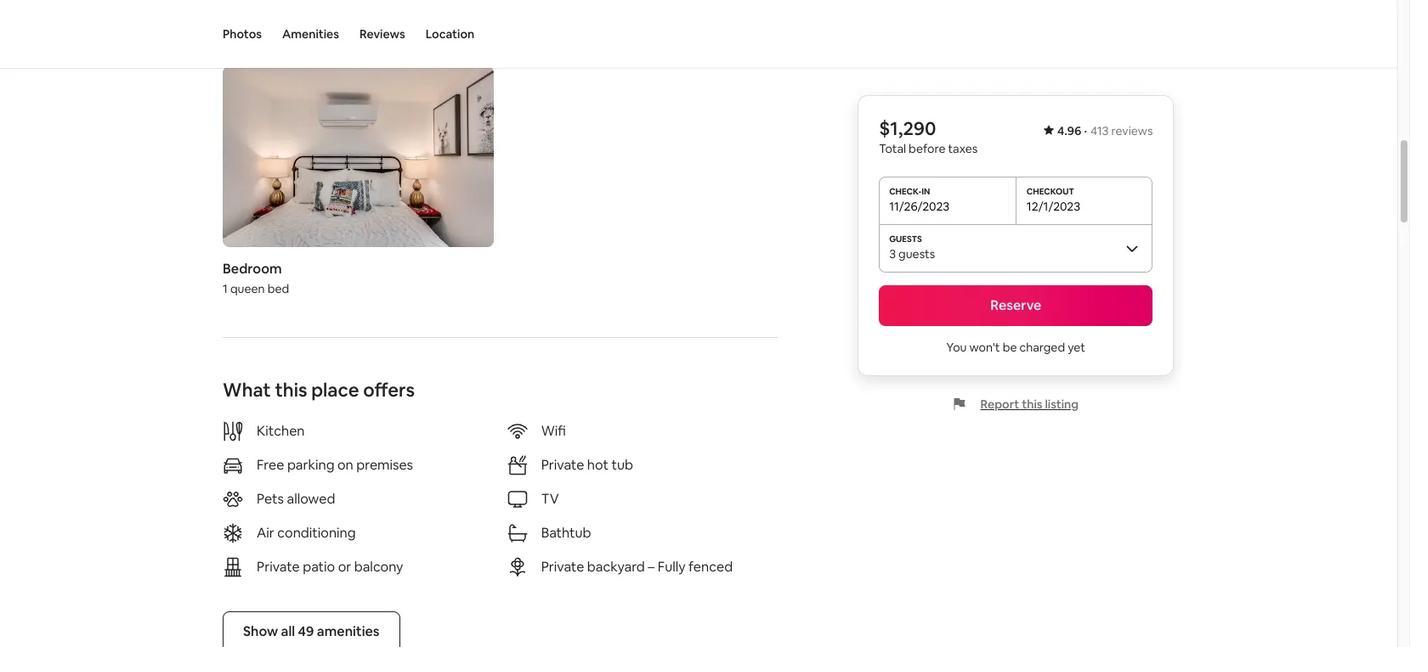Task type: locate. For each thing, give the bounding box(es) containing it.
private down bathtub
[[541, 558, 584, 576]]

private for private hot tub
[[541, 456, 584, 474]]

yet
[[1067, 340, 1085, 355]]

$1,290
[[879, 116, 936, 140]]

reviews
[[360, 26, 405, 42]]

be
[[1002, 340, 1017, 355]]

this
[[275, 378, 307, 402], [1022, 397, 1042, 412]]

12/1/2023
[[1026, 199, 1080, 214]]

private backyard – fully fenced
[[541, 558, 733, 576]]

photos button
[[223, 0, 262, 68]]

backyard
[[587, 558, 645, 576]]

air
[[257, 524, 274, 542]]

49
[[298, 623, 314, 641]]

total
[[879, 141, 906, 156]]

sleep
[[335, 23, 382, 47]]

you won't be charged yet
[[946, 340, 1085, 355]]

3
[[889, 247, 896, 262]]

parking
[[287, 456, 334, 474]]

hot
[[587, 456, 609, 474]]

private left hot
[[541, 456, 584, 474]]

location button
[[426, 0, 475, 68]]

amenities button
[[282, 0, 339, 68]]

comfy high quality linens... image
[[223, 66, 494, 247], [223, 66, 494, 247]]

patio
[[303, 558, 335, 576]]

private for private patio or balcony
[[257, 558, 300, 576]]

show all 49 amenities
[[243, 623, 380, 641]]

private
[[541, 456, 584, 474], [257, 558, 300, 576], [541, 558, 584, 576]]

taxes
[[948, 141, 977, 156]]

1
[[223, 281, 228, 296]]

show
[[243, 623, 278, 641]]

1 horizontal spatial this
[[1022, 397, 1042, 412]]

fully
[[658, 558, 686, 576]]

reviews
[[1111, 123, 1153, 139]]

what
[[223, 378, 271, 402]]

private patio or balcony
[[257, 558, 403, 576]]

amenities
[[317, 623, 380, 641]]

private down air
[[257, 558, 300, 576]]

kitchen
[[257, 422, 305, 440]]

bathtub
[[541, 524, 591, 542]]

3 guests button
[[879, 224, 1153, 272]]

0 horizontal spatial this
[[275, 378, 307, 402]]

queen
[[230, 281, 265, 296]]

pets
[[257, 490, 284, 508]]

this left listing
[[1022, 397, 1042, 412]]

reserve
[[990, 297, 1041, 315]]

all
[[281, 623, 295, 641]]

report this listing
[[980, 397, 1078, 412]]

this for report
[[1022, 397, 1042, 412]]

place
[[311, 378, 359, 402]]

where you'll sleep
[[223, 23, 382, 47]]

reserve button
[[879, 286, 1153, 326]]

413
[[1090, 123, 1108, 139]]

report
[[980, 397, 1019, 412]]

this up kitchen
[[275, 378, 307, 402]]

$1,290 total before taxes
[[879, 116, 977, 156]]



Task type: vqa. For each thing, say whether or not it's contained in the screenshot.
you'll
yes



Task type: describe. For each thing, give the bounding box(es) containing it.
you
[[946, 340, 966, 355]]

amenities
[[282, 26, 339, 42]]

photos
[[223, 26, 262, 42]]

pets allowed
[[257, 490, 335, 508]]

allowed
[[287, 490, 335, 508]]

11/26/2023
[[889, 199, 949, 214]]

won't
[[969, 340, 1000, 355]]

private for private backyard – fully fenced
[[541, 558, 584, 576]]

where
[[223, 23, 282, 47]]

you'll
[[286, 23, 331, 47]]

tub
[[612, 456, 633, 474]]

tv
[[541, 490, 559, 508]]

what this place offers
[[223, 378, 415, 402]]

–
[[648, 558, 655, 576]]

location
[[426, 26, 475, 42]]

charged
[[1019, 340, 1065, 355]]

before
[[908, 141, 945, 156]]

bed
[[267, 281, 289, 296]]

free parking on premises
[[257, 456, 413, 474]]

this for what
[[275, 378, 307, 402]]

3 guests
[[889, 247, 935, 262]]

report this listing button
[[953, 397, 1078, 412]]

reviews button
[[360, 0, 405, 68]]

guests
[[898, 247, 935, 262]]

offers
[[363, 378, 415, 402]]

bedroom
[[223, 260, 282, 278]]

conditioning
[[277, 524, 356, 542]]

4.96
[[1057, 123, 1081, 139]]

wifi
[[541, 422, 566, 440]]

free
[[257, 456, 284, 474]]

show all 49 amenities button
[[223, 612, 400, 648]]

·
[[1084, 123, 1087, 139]]

private hot tub
[[541, 456, 633, 474]]

balcony
[[354, 558, 403, 576]]

where you'll sleep region
[[216, 23, 785, 303]]

bedroom 1 queen bed
[[223, 260, 289, 296]]

air conditioning
[[257, 524, 356, 542]]

or
[[338, 558, 351, 576]]

fenced
[[689, 558, 733, 576]]

listing
[[1045, 397, 1078, 412]]

on
[[337, 456, 353, 474]]

4.96 · 413 reviews
[[1057, 123, 1153, 139]]

premises
[[356, 456, 413, 474]]



